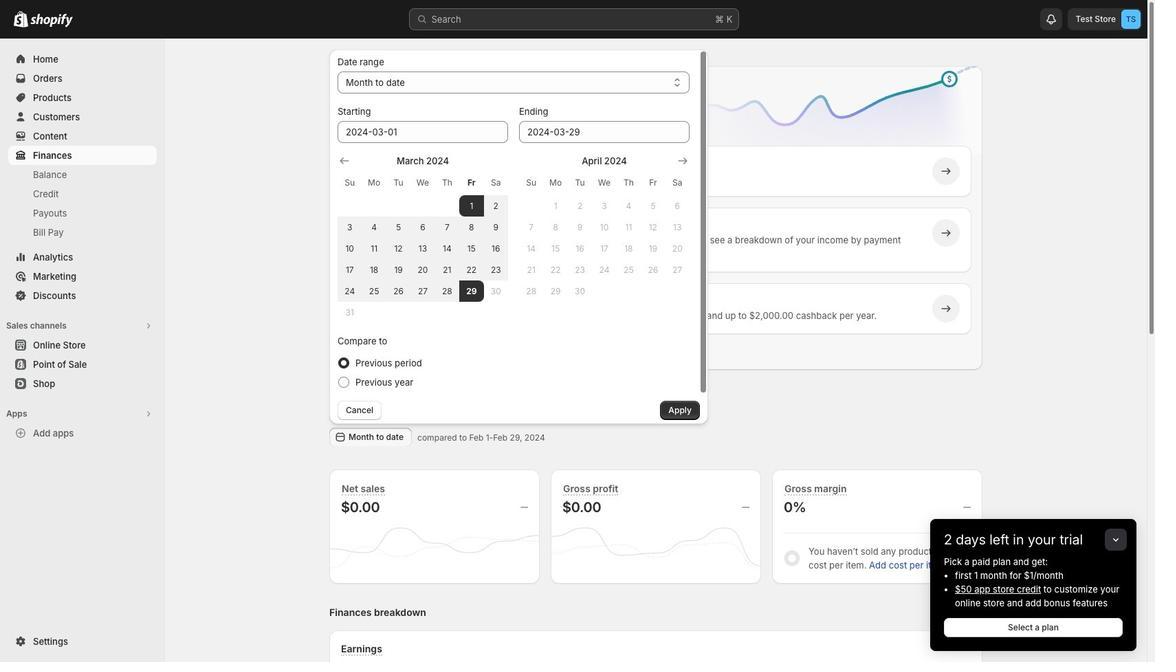 Task type: vqa. For each thing, say whether or not it's contained in the screenshot.
Pagination Element
no



Task type: describe. For each thing, give the bounding box(es) containing it.
monday element for first tuesday element from left
[[362, 171, 386, 195]]

test store image
[[1122, 10, 1141, 29]]

2 grid from the left
[[519, 154, 690, 302]]

1 grid from the left
[[338, 154, 508, 323]]

select a plan image
[[359, 164, 373, 178]]

wednesday element for 1st tuesday element from the right
[[592, 171, 617, 195]]

shopify image
[[30, 14, 73, 28]]

wednesday element for first tuesday element from left
[[411, 171, 435, 195]]

sunday element for the monday element associated with first tuesday element from left
[[338, 171, 362, 195]]



Task type: locate. For each thing, give the bounding box(es) containing it.
friday element
[[460, 171, 484, 195], [641, 171, 666, 195]]

set up shopify payments image
[[359, 226, 373, 240]]

monday element
[[362, 171, 386, 195], [544, 171, 568, 195]]

sunday element for the monday element for 1st tuesday element from the right
[[519, 171, 544, 195]]

saturday element for 1st tuesday element from the right
[[666, 171, 690, 195]]

friday element for saturday 'element' for 1st tuesday element from the right
[[641, 171, 666, 195]]

1 horizontal spatial monday element
[[544, 171, 568, 195]]

1 friday element from the left
[[460, 171, 484, 195]]

saturday element for first tuesday element from left
[[484, 171, 508, 195]]

2 tuesday element from the left
[[568, 171, 592, 195]]

1 monday element from the left
[[362, 171, 386, 195]]

thursday element for wednesday element for first tuesday element from left
[[435, 171, 460, 195]]

sunday element
[[338, 171, 362, 195], [519, 171, 544, 195]]

friday element for saturday 'element' associated with first tuesday element from left
[[460, 171, 484, 195]]

1 horizontal spatial friday element
[[641, 171, 666, 195]]

tuesday element
[[386, 171, 411, 195], [568, 171, 592, 195]]

1 wednesday element from the left
[[411, 171, 435, 195]]

2 friday element from the left
[[641, 171, 666, 195]]

2 saturday element from the left
[[666, 171, 690, 195]]

thursday element
[[435, 171, 460, 195], [617, 171, 641, 195]]

shopify image
[[14, 11, 28, 28]]

0 horizontal spatial saturday element
[[484, 171, 508, 195]]

wednesday element
[[411, 171, 435, 195], [592, 171, 617, 195]]

saturday element
[[484, 171, 508, 195], [666, 171, 690, 195]]

1 horizontal spatial thursday element
[[617, 171, 641, 195]]

2 monday element from the left
[[544, 171, 568, 195]]

1 saturday element from the left
[[484, 171, 508, 195]]

0 horizontal spatial tuesday element
[[386, 171, 411, 195]]

None text field
[[338, 121, 508, 143], [519, 121, 690, 143], [338, 121, 508, 143], [519, 121, 690, 143]]

1 horizontal spatial grid
[[519, 154, 690, 302]]

0 horizontal spatial wednesday element
[[411, 171, 435, 195]]

line chart image
[[671, 63, 986, 176]]

1 horizontal spatial wednesday element
[[592, 171, 617, 195]]

grid
[[338, 154, 508, 323], [519, 154, 690, 302]]

1 horizontal spatial tuesday element
[[568, 171, 592, 195]]

1 tuesday element from the left
[[386, 171, 411, 195]]

1 horizontal spatial saturday element
[[666, 171, 690, 195]]

1 horizontal spatial sunday element
[[519, 171, 544, 195]]

thursday element for wednesday element associated with 1st tuesday element from the right
[[617, 171, 641, 195]]

1 thursday element from the left
[[435, 171, 460, 195]]

2 wednesday element from the left
[[592, 171, 617, 195]]

2 thursday element from the left
[[617, 171, 641, 195]]

0 horizontal spatial thursday element
[[435, 171, 460, 195]]

0 horizontal spatial grid
[[338, 154, 508, 323]]

0 horizontal spatial sunday element
[[338, 171, 362, 195]]

0 horizontal spatial friday element
[[460, 171, 484, 195]]

monday element for 1st tuesday element from the right
[[544, 171, 568, 195]]

0 horizontal spatial monday element
[[362, 171, 386, 195]]

1 sunday element from the left
[[338, 171, 362, 195]]

2 sunday element from the left
[[519, 171, 544, 195]]



